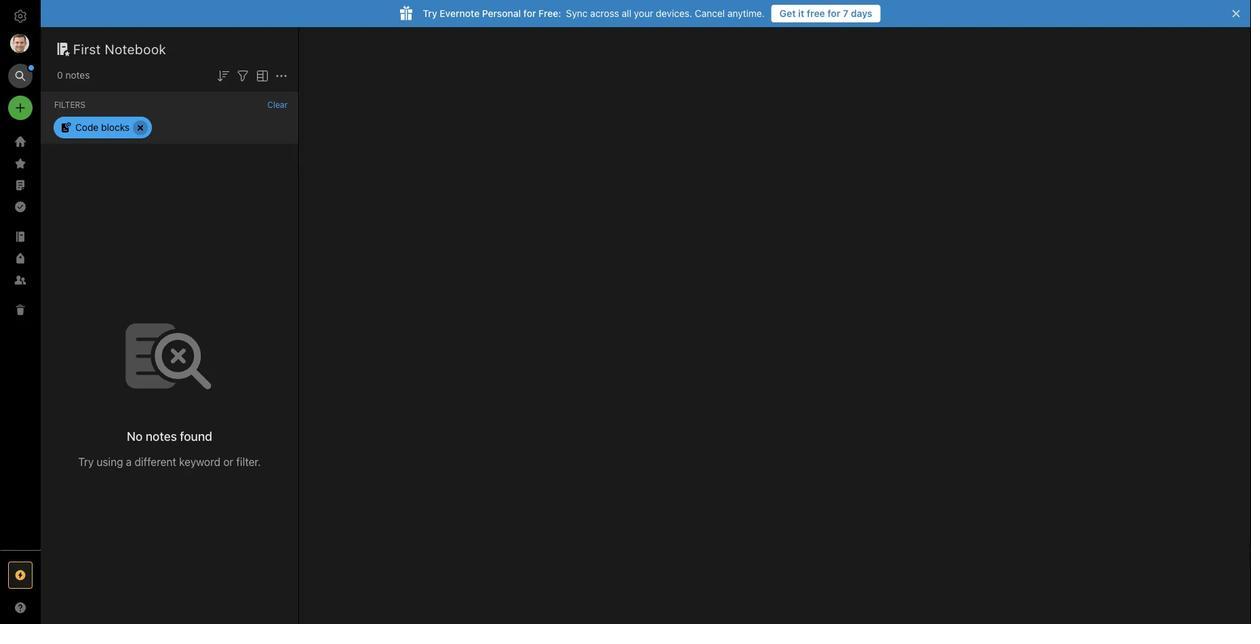 Task type: describe. For each thing, give the bounding box(es) containing it.
clear button
[[268, 100, 288, 109]]

More actions field
[[273, 66, 290, 84]]

Account field
[[0, 30, 41, 57]]

found
[[180, 429, 212, 444]]

clear
[[268, 100, 288, 109]]

add filters image
[[235, 68, 251, 84]]

notes for 0
[[65, 70, 90, 81]]

days
[[851, 8, 873, 19]]

7
[[843, 8, 849, 19]]

for for 7
[[828, 8, 841, 19]]

personal
[[482, 8, 521, 19]]

free:
[[539, 8, 562, 19]]

try using a different keyword or filter.
[[78, 456, 261, 468]]

using
[[97, 456, 123, 468]]

evernote
[[440, 8, 480, 19]]

or
[[223, 456, 234, 468]]

filter.
[[236, 456, 261, 468]]

account image
[[10, 34, 29, 53]]

filters
[[54, 100, 86, 109]]

devices.
[[656, 8, 693, 19]]

0 notes
[[57, 70, 90, 81]]

settings image
[[12, 8, 28, 24]]

click to expand image
[[35, 599, 45, 615]]

try evernote personal for free: sync across all your devices. cancel anytime.
[[423, 8, 765, 19]]

free
[[807, 8, 826, 19]]

View options field
[[251, 66, 271, 84]]

code blocks
[[75, 122, 130, 133]]

blocks
[[101, 122, 130, 133]]

code
[[75, 122, 99, 133]]

first notebook
[[73, 41, 166, 57]]

get it free for 7 days button
[[772, 5, 881, 22]]

more actions image
[[273, 68, 290, 84]]

a
[[126, 456, 132, 468]]

get
[[780, 8, 796, 19]]

home image
[[12, 134, 28, 150]]

note window - empty element
[[299, 27, 1252, 624]]

anytime.
[[728, 8, 765, 19]]

code blocks button
[[54, 117, 152, 138]]



Task type: vqa. For each thing, say whether or not it's contained in the screenshot.
bottommost notes
yes



Task type: locate. For each thing, give the bounding box(es) containing it.
1 horizontal spatial notes
[[146, 429, 177, 444]]

0 vertical spatial notes
[[65, 70, 90, 81]]

try for try evernote personal for free: sync across all your devices. cancel anytime.
[[423, 8, 437, 19]]

2 for from the left
[[828, 8, 841, 19]]

try left evernote
[[423, 8, 437, 19]]

notes up 'different'
[[146, 429, 177, 444]]

it
[[799, 8, 805, 19]]

notes for no
[[146, 429, 177, 444]]

get it free for 7 days
[[780, 8, 873, 19]]

Sort options field
[[215, 66, 231, 84]]

for for free:
[[524, 8, 536, 19]]

0 horizontal spatial notes
[[65, 70, 90, 81]]

0
[[57, 70, 63, 81]]

1 horizontal spatial try
[[423, 8, 437, 19]]

notebook
[[105, 41, 166, 57]]

try for try using a different keyword or filter.
[[78, 456, 94, 468]]

for left free:
[[524, 8, 536, 19]]

try left using
[[78, 456, 94, 468]]

1 horizontal spatial for
[[828, 8, 841, 19]]

tree
[[0, 131, 41, 550]]

sync
[[566, 8, 588, 19]]

for left 7
[[828, 8, 841, 19]]

across
[[591, 8, 619, 19]]

notes
[[65, 70, 90, 81], [146, 429, 177, 444]]

keyword
[[179, 456, 221, 468]]

upgrade image
[[12, 567, 28, 584]]

for inside button
[[828, 8, 841, 19]]

all
[[622, 8, 632, 19]]

notes right "0" at the top of page
[[65, 70, 90, 81]]

for
[[524, 8, 536, 19], [828, 8, 841, 19]]

different
[[135, 456, 176, 468]]

first
[[73, 41, 101, 57]]

WHAT'S NEW field
[[0, 597, 41, 619]]

try
[[423, 8, 437, 19], [78, 456, 94, 468]]

0 vertical spatial try
[[423, 8, 437, 19]]

cancel
[[695, 8, 725, 19]]

1 vertical spatial notes
[[146, 429, 177, 444]]

1 for from the left
[[524, 8, 536, 19]]

Add filters field
[[235, 66, 251, 84]]

0 horizontal spatial for
[[524, 8, 536, 19]]

your
[[634, 8, 654, 19]]

no
[[127, 429, 143, 444]]

no notes found
[[127, 429, 212, 444]]

0 horizontal spatial try
[[78, 456, 94, 468]]

1 vertical spatial try
[[78, 456, 94, 468]]



